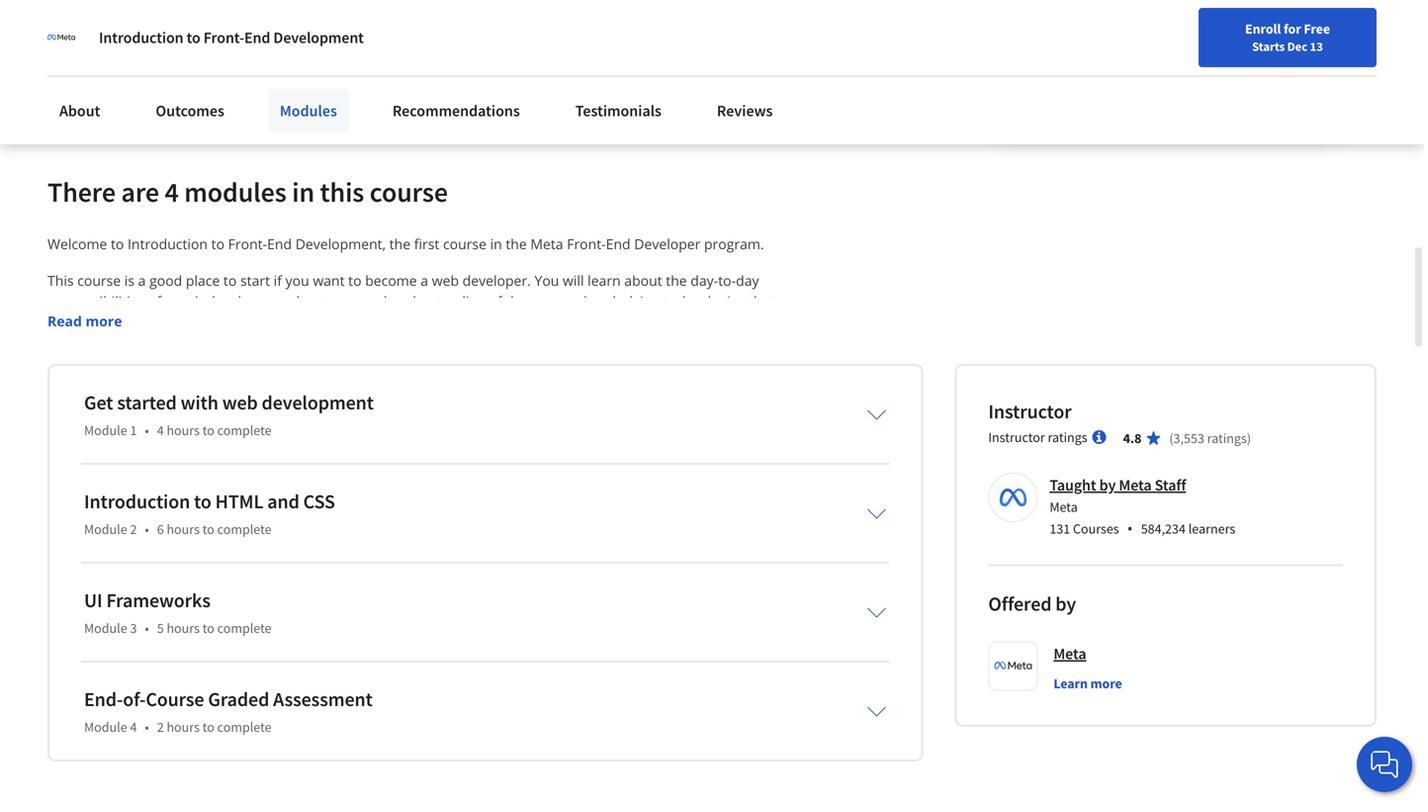 Task type: vqa. For each thing, say whether or not it's contained in the screenshot.
Associate Professor, Civil and Environmental Engineering
no



Task type: locate. For each thing, give the bounding box(es) containing it.
0 vertical spatial more
[[86, 312, 122, 331]]

html inside introduction to html and css module 2 • 6 hours to complete
[[215, 489, 264, 514]]

4 down also
[[157, 422, 164, 439]]

more inside 'learn more' "button"
[[1091, 675, 1122, 693]]

be
[[85, 375, 101, 394], [172, 396, 188, 415], [264, 458, 281, 477]]

are down day
[[728, 313, 749, 332]]

bootstrap right as
[[488, 396, 552, 415]]

learners inside this course is a good place to start if you want to become a web developer. you will learn about the day-to-day responsibilities of a web developer and get a general understanding of the core and underlying technologies that power the internet. you will learn how front-end developers create websites and applications that work well and are easy to maintain. you'll be introduced to the core web development technologies like html and css and get opportunities to practice using them. you will also be introduced to modern ui frameworks such as bootstrap and react that make it easy to create interactive user experiences. by the end of the course, you will be able to: - describe the front-end developer role - explain the core and underlying technologies that power the internet - use html to create a simple webpage - use css to control the appearance of a simple webpage - explain what react is - describe the applications and characteristics of the most popular ui frameworks for the final project in this course, you will create and edit a webpage using html and the bootstrap css framework. using a responsive layout grid, you will construct a responsive webpage containing text and images that looks great on any size screen. this is a beginner course intended for learners eager to learn the fundamentals of web development. to succeed in this course, you do not need prior web development experience, only basic internet navigation skills and an eagerness to get started with coding.
[[295, 708, 348, 726]]

general
[[339, 292, 387, 311]]

1 vertical spatial started
[[47, 749, 93, 768]]

1 vertical spatial end
[[92, 458, 117, 477]]

0 vertical spatial bootstrap
[[488, 396, 552, 415]]

1 horizontal spatial simple
[[310, 541, 353, 560]]

module inside the get started with web development module 1 • 4 hours to complete
[[84, 422, 127, 439]]

hours inside ui frameworks module 3 • 5 hours to complete
[[167, 619, 200, 637]]

by right offered
[[1056, 592, 1076, 617]]

1 vertical spatial learners
[[295, 708, 348, 726]]

module left 1
[[84, 422, 127, 439]]

core up experiences.
[[221, 375, 249, 394]]

2 vertical spatial 4
[[130, 718, 137, 736]]

day-
[[691, 271, 718, 290]]

html up the what
[[84, 521, 121, 539]]

core down developer.
[[530, 292, 559, 311]]

of down developer.
[[489, 292, 502, 311]]

frameworks up containing
[[496, 583, 573, 602]]

to
[[187, 28, 201, 47], [208, 28, 222, 48], [111, 235, 124, 253], [211, 235, 225, 253], [223, 271, 237, 290], [348, 271, 362, 290], [786, 313, 799, 332], [179, 375, 193, 394], [724, 375, 737, 394], [266, 396, 279, 415], [737, 396, 750, 415], [203, 422, 215, 439], [194, 489, 211, 514], [125, 521, 138, 539], [203, 521, 215, 538], [111, 541, 124, 560], [203, 619, 215, 637], [391, 708, 405, 726], [203, 718, 215, 736], [786, 728, 799, 747]]

1 horizontal spatial frameworks
[[496, 583, 573, 602]]

• inside the end-of-course graded assessment module 4 • 2 hours to complete
[[145, 718, 149, 736]]

2 vertical spatial learn
[[408, 708, 441, 726]]

3 - from the top
[[47, 521, 52, 539]]

introduced up also
[[105, 375, 176, 394]]

get left opportunities
[[609, 375, 629, 394]]

it
[[692, 396, 700, 415]]

navigation
[[563, 728, 630, 747]]

2 hours from the top
[[167, 521, 200, 538]]

0 vertical spatial technologies
[[663, 292, 745, 311]]

course, down 'end-'
[[47, 728, 94, 747]]

4 left not
[[130, 718, 137, 736]]

internet down fundamentals
[[508, 728, 559, 747]]

show notifications image
[[1194, 25, 1218, 48]]

1 vertical spatial react
[[141, 562, 177, 581]]

simple up appearance at left bottom
[[197, 521, 240, 539]]

0 vertical spatial 4
[[165, 175, 179, 209]]

1 horizontal spatial front-
[[252, 313, 289, 332]]

module left 3
[[84, 619, 127, 637]]

for inside this course is a good place to start if you want to become a web developer. you will learn about the day-to-day responsibilities of a web developer and get a general understanding of the core and underlying technologies that power the internet. you will learn how front-end developers create websites and applications that work well and are easy to maintain. you'll be introduced to the core web development technologies like html and css and get opportunities to practice using them. you will also be introduced to modern ui frameworks such as bootstrap and react that make it easy to create interactive user experiences. by the end of the course, you will be able to: - describe the front-end developer role - explain the core and underlying technologies that power the internet - use html to create a simple webpage - use css to control the appearance of a simple webpage - explain what react is - describe the applications and characteristics of the most popular ui frameworks for the final project in this course, you will create and edit a webpage using html and the bootstrap css framework. using a responsive layout grid, you will construct a responsive webpage containing text and images that looks great on any size screen. this is a beginner course intended for learners eager to learn the fundamentals of web development. to succeed in this course, you do not need prior web development experience, only basic internet navigation skills and an eagerness to get started with coding.
[[272, 708, 291, 726]]

linkedin
[[258, 28, 316, 48]]

will up construct at bottom left
[[298, 624, 319, 643]]

• left 584,234
[[1127, 518, 1133, 539]]

introduction to front-end development
[[99, 28, 364, 47]]

1 vertical spatial using
[[497, 624, 532, 643]]

modules
[[280, 101, 337, 121]]

power
[[778, 292, 819, 311], [379, 500, 420, 519]]

taught by meta staff image
[[992, 476, 1035, 520]]

to inside the end-of-course graded assessment module 4 • 2 hours to complete
[[203, 718, 215, 736]]

1 vertical spatial 2
[[157, 718, 164, 736]]

1 vertical spatial learn
[[184, 313, 217, 332]]

css inside introduction to html and css module 2 • 6 hours to complete
[[303, 489, 335, 514]]

introduced up experiences.
[[192, 396, 262, 415]]

0 horizontal spatial by
[[1056, 592, 1076, 617]]

get
[[84, 390, 113, 415]]

2 vertical spatial get
[[803, 728, 823, 747]]

1 vertical spatial describe
[[56, 583, 112, 602]]

2 horizontal spatial get
[[803, 728, 823, 747]]

taught by meta staff link
[[1050, 476, 1186, 495]]

webpage left containing
[[450, 645, 508, 664]]

•
[[145, 422, 149, 439], [1127, 518, 1133, 539], [145, 521, 149, 538], [145, 619, 149, 637], [145, 718, 149, 736]]

• left 5
[[145, 619, 149, 637]]

1 horizontal spatial react
[[584, 396, 620, 415]]

• inside the get started with web development module 1 • 4 hours to complete
[[145, 422, 149, 439]]

create down understanding
[[392, 313, 432, 332]]

0 vertical spatial by
[[1100, 476, 1116, 495]]

3,553
[[1174, 430, 1205, 447]]

1 vertical spatial easy
[[704, 396, 733, 415]]

hours inside the get started with web development module 1 • 4 hours to complete
[[167, 422, 200, 439]]

0 vertical spatial this
[[47, 271, 74, 290]]

easy
[[753, 313, 782, 332], [704, 396, 733, 415]]

• inside introduction to html and css module 2 • 6 hours to complete
[[145, 521, 149, 538]]

hours right 6
[[167, 521, 200, 538]]

with left coding.
[[97, 749, 125, 768]]

you right if
[[285, 271, 309, 290]]

is left good at the top left of page
[[124, 271, 135, 290]]

about link
[[47, 89, 112, 133]]

started up user
[[117, 390, 177, 415]]

credential
[[138, 28, 205, 48]]

0 vertical spatial power
[[778, 292, 819, 311]]

a down good at the top left of page
[[165, 292, 173, 311]]

you up 'interactive'
[[89, 396, 113, 415]]

edit
[[395, 624, 420, 643]]

• for started
[[145, 422, 149, 439]]

create down practice
[[753, 396, 794, 415]]

you left the do
[[98, 728, 122, 747]]

2 vertical spatial course,
[[47, 728, 94, 747]]

2 use from the top
[[56, 541, 80, 560]]

development.
[[610, 708, 699, 726]]

end-
[[84, 687, 123, 712]]

0 vertical spatial front-
[[252, 313, 289, 332]]

hours inside the end-of-course graded assessment module 4 • 2 hours to complete
[[167, 718, 200, 736]]

technologies down the day-
[[663, 292, 745, 311]]

you down characteristics
[[271, 624, 294, 643]]

0 vertical spatial get
[[304, 292, 324, 311]]

technologies down role
[[263, 500, 345, 519]]

or
[[425, 28, 439, 48]]

get down want
[[304, 292, 324, 311]]

module for end-
[[84, 718, 127, 736]]

experiences.
[[151, 417, 232, 435]]

learn
[[1054, 675, 1088, 693]]

technologies up such
[[372, 375, 454, 394]]

menu item
[[1046, 20, 1174, 84]]

want
[[313, 271, 345, 290]]

for
[[47, 624, 69, 643]]

in
[[292, 175, 315, 209], [490, 235, 502, 253], [177, 624, 189, 643], [779, 708, 791, 726]]

4 hours from the top
[[167, 718, 200, 736]]

offered
[[989, 592, 1052, 617]]

to
[[703, 708, 719, 726]]

2 horizontal spatial core
[[530, 292, 559, 311]]

0 vertical spatial instructor
[[989, 399, 1072, 424]]

hours
[[167, 422, 200, 439], [167, 521, 200, 538], [167, 619, 200, 637], [167, 718, 200, 736]]

css down to:
[[303, 489, 335, 514]]

an
[[696, 728, 713, 747]]

power up practice
[[778, 292, 819, 311]]

need
[[171, 728, 204, 747]]

taught by meta staff meta 131 courses • 584,234 learners
[[1050, 476, 1236, 539]]

make
[[653, 396, 688, 415]]

1 vertical spatial developer
[[205, 479, 270, 498]]

complete for web
[[217, 422, 272, 439]]

complete for graded
[[217, 718, 272, 736]]

1 use from the top
[[56, 521, 80, 539]]

learners left eager
[[295, 708, 348, 726]]

end down 'interactive'
[[92, 458, 117, 477]]

0 vertical spatial course,
[[162, 458, 208, 477]]

0 vertical spatial applications
[[524, 313, 602, 332]]

learn left how
[[184, 313, 217, 332]]

1 vertical spatial instructor
[[989, 429, 1045, 446]]

2 horizontal spatial end
[[289, 313, 313, 332]]

describe down by
[[56, 479, 112, 498]]

recommendations
[[393, 101, 520, 121]]

in right succeed
[[779, 708, 791, 726]]

with inside this course is a good place to start if you want to become a web developer. you will learn about the day-to-day responsibilities of a web developer and get a general understanding of the core and underlying technologies that power the internet. you will learn how front-end developers create websites and applications that work well and are easy to maintain. you'll be introduced to the core web development technologies like html and css and get opportunities to practice using them. you will also be introduced to modern ui frameworks such as bootstrap and react that make it easy to create interactive user experiences. by the end of the course, you will be able to: - describe the front-end developer role - explain the core and underlying technologies that power the internet - use html to create a simple webpage - use css to control the appearance of a simple webpage - explain what react is - describe the applications and characteristics of the most popular ui frameworks for the final project in this course, you will create and edit a webpage using html and the bootstrap css framework. using a responsive layout grid, you will construct a responsive webpage containing text and images that looks great on any size screen. this is a beginner course intended for learners eager to learn the fundamentals of web development. to succeed in this course, you do not need prior web development experience, only basic internet navigation skills and an eagerness to get started with coding.
[[97, 749, 125, 768]]

0 horizontal spatial learn
[[184, 313, 217, 332]]

module inside ui frameworks module 3 • 5 hours to complete
[[84, 619, 127, 637]]

are right there
[[121, 175, 159, 209]]

1 instructor from the top
[[989, 399, 1072, 424]]

introduction inside introduction to html and css module 2 • 6 hours to complete
[[84, 489, 190, 514]]

1 module from the top
[[84, 422, 127, 439]]

2 module from the top
[[84, 521, 127, 538]]

more down responsibilities
[[86, 312, 122, 331]]

0 vertical spatial internet
[[448, 500, 499, 519]]

0 horizontal spatial easy
[[704, 396, 733, 415]]

5
[[157, 619, 164, 637]]

to:
[[315, 458, 332, 477]]

ui frameworks module 3 • 5 hours to complete
[[84, 588, 272, 637]]

1 horizontal spatial introduced
[[192, 396, 262, 415]]

2 - from the top
[[47, 500, 52, 519]]

2 horizontal spatial ui
[[478, 583, 492, 602]]

1 describe from the top
[[56, 479, 112, 498]]

frameworks left such
[[356, 396, 433, 415]]

of
[[148, 292, 161, 311], [489, 292, 502, 311], [120, 458, 133, 477], [282, 541, 295, 560], [346, 583, 360, 602], [563, 708, 576, 726]]

meta
[[531, 235, 563, 253], [1119, 476, 1152, 495], [1050, 498, 1078, 516], [1054, 644, 1087, 664]]

0 horizontal spatial are
[[121, 175, 159, 209]]

resume,
[[369, 28, 422, 48]]

development
[[273, 28, 364, 47]]

4 complete from the top
[[217, 718, 272, 736]]

learn left about
[[588, 271, 621, 290]]

complete inside the end-of-course graded assessment module 4 • 2 hours to complete
[[217, 718, 272, 736]]

1 horizontal spatial applications
[[524, 313, 602, 332]]

a
[[138, 271, 146, 290], [421, 271, 428, 290], [165, 292, 173, 311], [327, 292, 335, 311], [186, 521, 193, 539], [299, 541, 307, 560], [423, 624, 431, 643], [87, 645, 95, 664], [365, 645, 372, 664], [91, 708, 99, 726]]

0 horizontal spatial 4
[[130, 718, 137, 736]]

hours inside introduction to html and css module 2 • 6 hours to complete
[[167, 521, 200, 538]]

3 module from the top
[[84, 619, 127, 637]]

learners right 584,234
[[1189, 520, 1236, 538]]

introduction up 6
[[84, 489, 190, 514]]

instructor up instructor ratings
[[989, 399, 1072, 424]]

underlying down about
[[591, 292, 660, 311]]

images
[[640, 645, 686, 664]]

development inside the get started with web development module 1 • 4 hours to complete
[[262, 390, 374, 415]]

in up developer.
[[490, 235, 502, 253]]

1 hours from the top
[[167, 422, 200, 439]]

1 horizontal spatial started
[[117, 390, 177, 415]]

0 horizontal spatial be
[[85, 375, 101, 394]]

any
[[47, 666, 71, 685]]

0 vertical spatial react
[[584, 396, 620, 415]]

1 horizontal spatial 4
[[157, 422, 164, 439]]

webpage
[[243, 521, 302, 539], [356, 541, 415, 560], [435, 624, 493, 643], [450, 645, 508, 664]]

hours for with
[[167, 422, 200, 439]]

1 horizontal spatial is
[[124, 271, 135, 290]]

for up dec
[[1284, 20, 1302, 38]]

0 vertical spatial started
[[117, 390, 177, 415]]

describe down the what
[[56, 583, 112, 602]]

cv
[[443, 28, 460, 48]]

reviews
[[717, 101, 773, 121]]

0 horizontal spatial frameworks
[[356, 396, 433, 415]]

complete inside the get started with web development module 1 • 4 hours to complete
[[217, 422, 272, 439]]

1 vertical spatial more
[[1091, 675, 1122, 693]]

0 horizontal spatial with
[[97, 749, 125, 768]]

do
[[125, 728, 142, 747]]

complete
[[217, 422, 272, 439], [217, 521, 272, 538], [217, 619, 272, 637], [217, 718, 272, 736]]

are inside this course is a good place to start if you want to become a web developer. you will learn about the day-to-day responsibilities of a web developer and get a general understanding of the core and underlying technologies that power the internet. you will learn how front-end developers create websites and applications that work well and are easy to maintain. you'll be introduced to the core web development technologies like html and css and get opportunities to practice using them. you will also be introduced to modern ui frameworks such as bootstrap and react that make it easy to create interactive user experiences. by the end of the course, you will be able to: - describe the front-end developer role - explain the core and underlying technologies that power the internet - use html to create a simple webpage - use css to control the appearance of a simple webpage - explain what react is - describe the applications and characteristics of the most popular ui frameworks for the final project in this course, you will create and edit a webpage using html and the bootstrap css framework. using a responsive layout grid, you will construct a responsive webpage containing text and images that looks great on any size screen. this is a beginner course intended for learners eager to learn the fundamentals of web development. to succeed in this course, you do not need prior web development experience, only basic internet navigation skills and an eagerness to get started with coding.
[[728, 313, 749, 332]]

html up as
[[484, 375, 521, 394]]

1 horizontal spatial for
[[1284, 20, 1302, 38]]

by inside taught by meta staff meta 131 courses • 584,234 learners
[[1100, 476, 1116, 495]]

will
[[563, 271, 584, 290], [159, 313, 181, 332], [117, 396, 138, 415], [239, 458, 261, 477], [298, 624, 319, 643], [276, 645, 297, 664]]

• for to
[[145, 521, 149, 538]]

this up development,
[[320, 175, 364, 209]]

looks
[[719, 645, 753, 664]]

introduction up good at the top left of page
[[128, 235, 208, 253]]

1 horizontal spatial ui
[[338, 396, 352, 415]]

1 horizontal spatial course,
[[162, 458, 208, 477]]

to inside ui frameworks module 3 • 5 hours to complete
[[203, 619, 215, 637]]

module inside the end-of-course graded assessment module 4 • 2 hours to complete
[[84, 718, 127, 736]]

complete inside introduction to html and css module 2 • 6 hours to complete
[[217, 521, 272, 538]]

0 horizontal spatial responsive
[[99, 645, 169, 664]]

introduction for html
[[84, 489, 190, 514]]

read more
[[47, 312, 122, 331]]

6 - from the top
[[47, 583, 52, 602]]

end down experiences.
[[177, 479, 202, 498]]

0 horizontal spatial started
[[47, 749, 93, 768]]

appearance
[[202, 541, 279, 560]]

2
[[130, 521, 137, 538], [157, 718, 164, 736]]

5 - from the top
[[47, 562, 52, 581]]

front-
[[204, 28, 244, 47], [228, 235, 267, 253], [567, 235, 606, 253]]

2 inside the end-of-course graded assessment module 4 • 2 hours to complete
[[157, 718, 164, 736]]

2 horizontal spatial is
[[180, 562, 190, 581]]

web
[[432, 271, 459, 290], [176, 292, 203, 311], [253, 375, 280, 394], [222, 390, 258, 415], [580, 708, 607, 726], [243, 728, 270, 747]]

3 hours from the top
[[167, 619, 200, 637]]

2 vertical spatial be
[[264, 458, 281, 477]]

4 module from the top
[[84, 718, 127, 736]]

1 complete from the top
[[217, 422, 272, 439]]

0 horizontal spatial more
[[86, 312, 122, 331]]

front- up 6
[[140, 479, 177, 498]]

place
[[186, 271, 220, 290]]

0 vertical spatial introduction
[[99, 28, 184, 47]]

control
[[128, 541, 174, 560]]

using
[[796, 375, 830, 394], [497, 624, 532, 643]]

1 horizontal spatial using
[[796, 375, 830, 394]]

get
[[304, 292, 324, 311], [609, 375, 629, 394], [803, 728, 823, 747]]

applications
[[524, 313, 602, 332], [140, 583, 218, 602]]

them.
[[47, 396, 85, 415]]

hours for course
[[167, 718, 200, 736]]

1 horizontal spatial easy
[[753, 313, 782, 332]]

started inside the get started with web development module 1 • 4 hours to complete
[[117, 390, 177, 415]]

explain down by
[[56, 500, 102, 519]]

1 horizontal spatial more
[[1091, 675, 1122, 693]]

1 vertical spatial bootstrap
[[629, 624, 693, 643]]

program.
[[704, 235, 764, 253]]

web inside the get started with web development module 1 • 4 hours to complete
[[222, 390, 258, 415]]

underlying up appearance at left bottom
[[191, 500, 260, 519]]

use down by
[[56, 521, 80, 539]]

• inside taught by meta staff meta 131 courses • 584,234 learners
[[1127, 518, 1133, 539]]

None search field
[[282, 12, 608, 52]]

this down any on the left of the page
[[47, 708, 74, 726]]

with up experiences.
[[181, 390, 218, 415]]

welcome
[[47, 235, 107, 253]]

what
[[106, 562, 138, 581]]

explain
[[56, 500, 102, 519], [56, 562, 102, 581]]

using up containing
[[497, 624, 532, 643]]

by for offered
[[1056, 592, 1076, 617]]

0 horizontal spatial bootstrap
[[488, 396, 552, 415]]

1 vertical spatial frameworks
[[496, 583, 573, 602]]

eagerness
[[716, 728, 782, 747]]

is up frameworks
[[180, 562, 190, 581]]

2 this from the top
[[47, 708, 74, 726]]

you right internet.
[[131, 313, 156, 332]]

bootstrap
[[488, 396, 552, 415], [629, 624, 693, 643]]

0 vertical spatial with
[[181, 390, 218, 415]]

• for of-
[[145, 718, 149, 736]]

hours for html
[[167, 521, 200, 538]]

2 complete from the top
[[217, 521, 272, 538]]

1 vertical spatial for
[[272, 708, 291, 726]]

module inside introduction to html and css module 2 • 6 hours to complete
[[84, 521, 127, 538]]

1 vertical spatial you
[[131, 313, 156, 332]]

2 right the do
[[157, 718, 164, 736]]

0 vertical spatial describe
[[56, 479, 112, 498]]

and inside introduction to html and css module 2 • 6 hours to complete
[[267, 489, 300, 514]]

end
[[289, 313, 313, 332], [92, 458, 117, 477], [177, 479, 202, 498]]

graded
[[208, 687, 269, 712]]

1 horizontal spatial are
[[728, 313, 749, 332]]

read more button
[[47, 311, 122, 332]]

coursera image
[[24, 16, 149, 48]]

1 vertical spatial is
[[180, 562, 190, 581]]

more for learn more
[[1091, 675, 1122, 693]]

core up 6
[[131, 500, 159, 519]]

more inside read more button
[[86, 312, 122, 331]]

0 horizontal spatial underlying
[[191, 500, 260, 519]]

development,
[[295, 235, 386, 253]]

for right 'intended' at the bottom of the page
[[272, 708, 291, 726]]

not
[[146, 728, 168, 747]]

0 horizontal spatial using
[[497, 624, 532, 643]]

course up welcome to introduction to front-end development, the first course in the meta front-end developer program.
[[370, 175, 448, 209]]

easy down day
[[753, 313, 782, 332]]

enroll
[[1245, 20, 1281, 38]]

is down the size
[[77, 708, 87, 726]]

0 vertical spatial simple
[[197, 521, 240, 539]]

1 vertical spatial with
[[97, 749, 125, 768]]

2 instructor from the top
[[989, 429, 1045, 446]]

using
[[47, 645, 84, 664]]

1 horizontal spatial get
[[609, 375, 629, 394]]

enroll for free starts dec 13
[[1245, 20, 1330, 54]]

3 complete from the top
[[217, 619, 272, 637]]

offered by
[[989, 592, 1076, 617]]

learn
[[588, 271, 621, 290], [184, 313, 217, 332], [408, 708, 441, 726]]

1 horizontal spatial with
[[181, 390, 218, 415]]

front- left the linkedin
[[204, 28, 244, 47]]

meta image
[[47, 24, 75, 51]]

0 vertical spatial for
[[1284, 20, 1302, 38]]

1 vertical spatial applications
[[140, 583, 218, 602]]



Task type: describe. For each thing, give the bounding box(es) containing it.
will left about
[[563, 271, 584, 290]]

meta link
[[1054, 642, 1087, 666]]

introduction for front-
[[99, 28, 184, 47]]

will up user
[[117, 396, 138, 415]]

framework.
[[724, 624, 799, 643]]

0 horizontal spatial simple
[[197, 521, 240, 539]]

4.8
[[1123, 430, 1142, 447]]

html up containing
[[535, 624, 573, 643]]

by for taught
[[1100, 476, 1116, 495]]

beginner
[[102, 708, 160, 726]]

most
[[388, 583, 421, 602]]

grid,
[[216, 645, 245, 664]]

0 vertical spatial learn
[[588, 271, 621, 290]]

understanding
[[391, 292, 485, 311]]

1 - from the top
[[47, 479, 52, 498]]

testimonials link
[[564, 89, 674, 133]]

developers
[[317, 313, 388, 332]]

learn more
[[1054, 675, 1122, 693]]

great
[[757, 645, 790, 664]]

end-of-course graded assessment module 4 • 2 hours to complete
[[84, 687, 373, 736]]

read
[[47, 312, 82, 331]]

first
[[414, 235, 440, 253]]

add
[[81, 28, 107, 48]]

1 horizontal spatial core
[[221, 375, 249, 394]]

4 inside the get started with web development module 1 • 4 hours to complete
[[157, 422, 164, 439]]

css up the what
[[84, 541, 108, 560]]

1
[[130, 422, 137, 439]]

dec
[[1288, 39, 1308, 54]]

course up need
[[164, 708, 207, 726]]

coursera career certificate image
[[1003, 0, 1332, 131]]

there are 4 modules in this course
[[47, 175, 448, 209]]

started inside this course is a good place to start if you want to become a web developer. you will learn about the day-to-day responsibilities of a web developer and get a general understanding of the core and underlying technologies that power the internet. you will learn how front-end developers create websites and applications that work well and are easy to maintain. you'll be introduced to the core web development technologies like html and css and get opportunities to practice using them. you will also be introduced to modern ui frameworks such as bootstrap and react that make it easy to create interactive user experiences. by the end of the course, you will be able to: - describe the front-end developer role - explain the core and underlying technologies that power the internet - use html to create a simple webpage - use css to control the appearance of a simple webpage - explain what react is - describe the applications and characteristics of the most popular ui frameworks for the final project in this course, you will create and edit a webpage using html and the bootstrap css framework. using a responsive layout grid, you will construct a responsive webpage containing text and images that looks great on any size screen. this is a beginner course intended for learners eager to learn the fundamentals of web development. to succeed in this course, you do not need prior web development experience, only basic internet navigation skills and an eagerness to get started with coding.
[[47, 749, 93, 768]]

size
[[74, 666, 99, 685]]

profile,
[[319, 28, 366, 48]]

0 horizontal spatial core
[[131, 500, 159, 519]]

0 horizontal spatial end
[[92, 458, 117, 477]]

intended
[[211, 708, 269, 726]]

this right add
[[110, 28, 135, 48]]

you'll
[[47, 375, 81, 394]]

introduction to html and css module 2 • 6 hours to complete
[[84, 489, 335, 538]]

prior
[[207, 728, 239, 747]]

2 horizontal spatial 4
[[165, 175, 179, 209]]

create up control
[[142, 521, 182, 539]]

module for introduction
[[84, 521, 127, 538]]

( 3,553 ratings )
[[1170, 430, 1251, 447]]

instructor for instructor
[[989, 399, 1072, 424]]

1 this from the top
[[47, 271, 74, 290]]

welcome to introduction to front-end development, the first course in the meta front-end developer program.
[[47, 235, 772, 253]]

assessment
[[273, 687, 373, 712]]

text
[[583, 645, 608, 664]]

developer
[[634, 235, 701, 253]]

6
[[157, 521, 164, 538]]

1 horizontal spatial you
[[131, 313, 156, 332]]

1 vertical spatial introduced
[[192, 396, 262, 415]]

4 - from the top
[[47, 541, 52, 560]]

0 vertical spatial is
[[124, 271, 135, 290]]

2 describe from the top
[[56, 583, 112, 602]]

1 vertical spatial introduction
[[128, 235, 208, 253]]

instructor ratings
[[989, 429, 1088, 446]]

a up the size
[[87, 645, 95, 664]]

get started with web development module 1 • 4 hours to complete
[[84, 390, 374, 439]]

0 vertical spatial are
[[121, 175, 159, 209]]

skills
[[634, 728, 665, 747]]

0 horizontal spatial course,
[[47, 728, 94, 747]]

of down 1
[[120, 458, 133, 477]]

free
[[1304, 20, 1330, 38]]

start
[[240, 271, 270, 290]]

opportunities
[[633, 375, 720, 394]]

of left most
[[346, 583, 360, 602]]

0 horizontal spatial ratings
[[1048, 429, 1088, 446]]

there
[[47, 175, 116, 209]]

0 vertical spatial end
[[289, 313, 313, 332]]

2 explain from the top
[[56, 562, 102, 581]]

0 horizontal spatial power
[[379, 500, 420, 519]]

0 vertical spatial developer
[[207, 292, 272, 311]]

end left development
[[244, 28, 270, 47]]

learn more button
[[1054, 674, 1122, 694]]

meta up developer.
[[531, 235, 563, 253]]

webpage up appearance at left bottom
[[243, 521, 302, 539]]

0 horizontal spatial get
[[304, 292, 324, 311]]

)
[[1247, 430, 1251, 447]]

webpage up most
[[356, 541, 415, 560]]

if
[[274, 271, 282, 290]]

with inside the get started with web development module 1 • 4 hours to complete
[[181, 390, 218, 415]]

complete inside ui frameworks module 3 • 5 hours to complete
[[217, 619, 272, 637]]

css right like
[[553, 375, 577, 394]]

by
[[47, 458, 63, 477]]

about
[[624, 271, 662, 290]]

1 vertical spatial be
[[172, 396, 188, 415]]

1 vertical spatial get
[[609, 375, 629, 394]]

1 explain from the top
[[56, 500, 102, 519]]

construct
[[301, 645, 361, 664]]

this course is a good place to start if you want to become a web developer. you will learn about the day-to-day responsibilities of a web developer and get a general understanding of the core and underlying technologies that power the internet. you will learn how front-end developers create websites and applications that work well and are easy to maintain. you'll be introduced to the core web development technologies like html and css and get opportunities to practice using them. you will also be introduced to modern ui frameworks such as bootstrap and react that make it easy to create interactive user experiences. by the end of the course, you will be able to: - describe the front-end developer role - explain the core and underlying technologies that power the internet - use html to create a simple webpage - use css to control the appearance of a simple webpage - explain what react is - describe the applications and characteristics of the most popular ui frameworks for the final project in this course, you will create and edit a webpage using html and the bootstrap css framework. using a responsive layout grid, you will construct a responsive webpage containing text and images that looks great on any size screen. this is a beginner course intended for learners eager to learn the fundamentals of web development. to succeed in this course, you do not need prior web development experience, only basic internet navigation skills and an eagerness to get started with coding.
[[47, 271, 834, 768]]

will left construct at bottom left
[[276, 645, 297, 664]]

front- up start
[[228, 235, 267, 253]]

0 horizontal spatial internet
[[448, 500, 499, 519]]

for inside enroll for free starts dec 13
[[1284, 20, 1302, 38]]

• inside ui frameworks module 3 • 5 hours to complete
[[145, 619, 149, 637]]

also
[[142, 396, 168, 415]]

course right the first
[[443, 235, 487, 253]]

in up development,
[[292, 175, 315, 209]]

in up layout
[[177, 624, 189, 643]]

learners inside taught by meta staff meta 131 courses • 584,234 learners
[[1189, 520, 1236, 538]]

instructor for instructor ratings
[[989, 429, 1045, 446]]

this right succeed
[[794, 708, 818, 726]]

2 horizontal spatial you
[[535, 271, 559, 290]]

taught
[[1050, 476, 1097, 495]]

1 vertical spatial front-
[[140, 479, 177, 498]]

of down good at the top left of page
[[148, 292, 161, 311]]

0 horizontal spatial react
[[141, 562, 177, 581]]

a right construct at bottom left
[[365, 645, 372, 664]]

0 vertical spatial core
[[530, 292, 559, 311]]

you up introduction to html and css module 2 • 6 hours to complete
[[212, 458, 236, 477]]

experience,
[[362, 728, 437, 747]]

webpage down popular
[[435, 624, 493, 643]]

2 horizontal spatial be
[[264, 458, 281, 477]]

starts
[[1252, 39, 1285, 54]]

recommendations link
[[381, 89, 532, 133]]

meta up 131
[[1050, 498, 1078, 516]]

0 vertical spatial using
[[796, 375, 830, 394]]

1 horizontal spatial bootstrap
[[629, 624, 693, 643]]

0 vertical spatial introduced
[[105, 375, 176, 394]]

1 horizontal spatial end
[[177, 479, 202, 498]]

4 inside the end-of-course graded assessment module 4 • 2 hours to complete
[[130, 718, 137, 736]]

a left good at the top left of page
[[138, 271, 146, 290]]

this up layout
[[193, 624, 216, 643]]

modern
[[283, 396, 334, 415]]

will down good at the top left of page
[[159, 313, 181, 332]]

popular
[[424, 583, 475, 602]]

of up navigation
[[563, 708, 576, 726]]

0 horizontal spatial you
[[89, 396, 113, 415]]

2 vertical spatial is
[[77, 708, 87, 726]]

course up responsibilities
[[77, 271, 121, 290]]

end up about
[[606, 235, 631, 253]]

to inside the get started with web development module 1 • 4 hours to complete
[[203, 422, 215, 439]]

13
[[1310, 39, 1323, 54]]

3
[[130, 619, 137, 637]]

2 horizontal spatial technologies
[[663, 292, 745, 311]]

ui inside ui frameworks module 3 • 5 hours to complete
[[84, 588, 102, 613]]

meta up learn
[[1054, 644, 1087, 664]]

more for read more
[[86, 312, 122, 331]]

how
[[221, 313, 248, 332]]

0 vertical spatial easy
[[753, 313, 782, 332]]

0 vertical spatial frameworks
[[356, 396, 433, 415]]

1 horizontal spatial ratings
[[1208, 430, 1247, 447]]

reviews link
[[705, 89, 785, 133]]

staff
[[1155, 476, 1186, 495]]

will left able
[[239, 458, 261, 477]]

1 responsive from the left
[[99, 645, 169, 664]]

development up modern
[[283, 375, 369, 394]]

0 vertical spatial underlying
[[591, 292, 660, 311]]

0 horizontal spatial applications
[[140, 583, 218, 602]]

complete for and
[[217, 521, 272, 538]]

basic
[[471, 728, 504, 747]]

meta left staff
[[1119, 476, 1152, 495]]

frameworks
[[106, 588, 211, 613]]

of-
[[123, 687, 146, 712]]

2 inside introduction to html and css module 2 • 6 hours to complete
[[130, 521, 137, 538]]

• for by
[[1127, 518, 1133, 539]]

a right 6
[[186, 521, 193, 539]]

a left beginner
[[91, 708, 99, 726]]

your
[[225, 28, 255, 48]]

responsibilities
[[47, 292, 145, 311]]

development down assessment
[[273, 728, 359, 747]]

0 horizontal spatial technologies
[[263, 500, 345, 519]]

like
[[458, 375, 480, 394]]

1 vertical spatial internet
[[508, 728, 559, 747]]

a right edit in the bottom of the page
[[423, 624, 431, 643]]

css up looks
[[697, 624, 721, 643]]

1 horizontal spatial power
[[778, 292, 819, 311]]

front- left developer
[[567, 235, 606, 253]]

chat with us image
[[1369, 749, 1401, 781]]

a up characteristics
[[299, 541, 307, 560]]

a up understanding
[[421, 271, 428, 290]]

testimonials
[[575, 101, 662, 121]]

of up characteristics
[[282, 541, 295, 560]]

about
[[59, 101, 100, 121]]

as
[[470, 396, 485, 415]]

project
[[129, 624, 174, 643]]

websites
[[436, 313, 492, 332]]

modules
[[184, 175, 287, 209]]

end up if
[[267, 235, 292, 253]]

1 vertical spatial technologies
[[372, 375, 454, 394]]

(
[[1170, 430, 1174, 447]]

add this credential to your linkedin profile, resume, or cv
[[81, 28, 460, 48]]

2 responsive from the left
[[376, 645, 446, 664]]

create up construct at bottom left
[[323, 624, 363, 643]]

well
[[671, 313, 696, 332]]

coding.
[[128, 749, 175, 768]]

module for get
[[84, 422, 127, 439]]

succeed
[[723, 708, 775, 726]]

584,234
[[1141, 520, 1186, 538]]

you right grid,
[[248, 645, 272, 664]]

a down want
[[327, 292, 335, 311]]

1 vertical spatial course,
[[220, 624, 267, 643]]

1 vertical spatial underlying
[[191, 500, 260, 519]]



